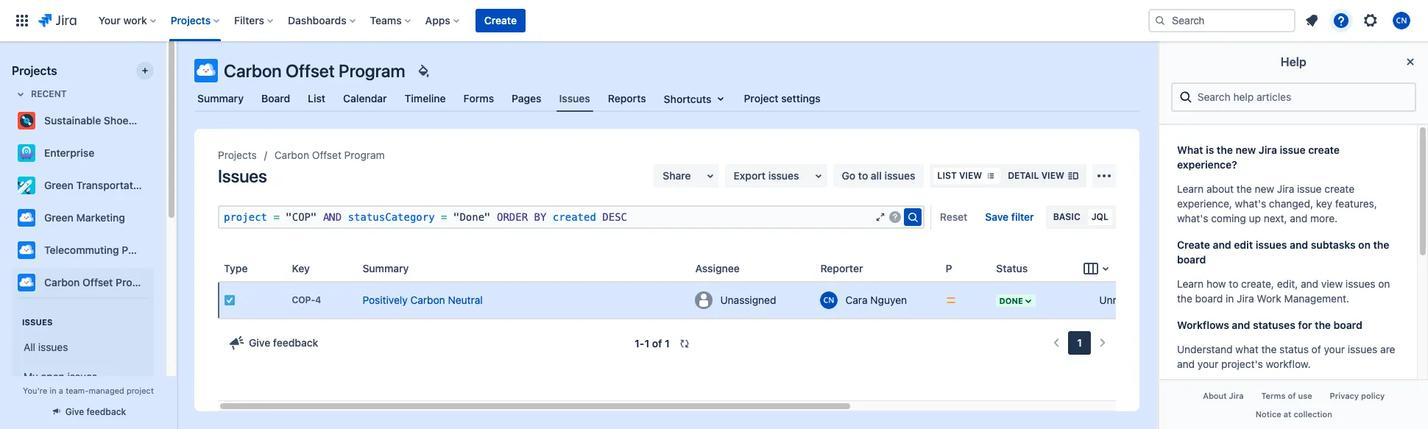 Task type: locate. For each thing, give the bounding box(es) containing it.
carbon down telecommuting policy link
[[44, 276, 80, 289]]

privacy
[[1330, 391, 1359, 400]]

0 horizontal spatial give feedback
[[65, 407, 126, 418]]

1 vertical spatial board
[[1196, 292, 1224, 305]]

your down the 'understand'
[[1198, 358, 1219, 370]]

0 vertical spatial carbon offset program link
[[275, 147, 385, 164]]

about jira button
[[1195, 386, 1253, 405]]

board inside 'create and edit issues and subtasks on the board'
[[1178, 253, 1207, 266]]

list
[[308, 92, 326, 105], [938, 170, 957, 181]]

feedback
[[273, 337, 318, 349], [87, 407, 126, 418]]

about
[[1203, 391, 1227, 400]]

help image
[[1333, 12, 1351, 29]]

jira up 'learn about the new jira issue create experience, what's changed, key features, what's coming up next, and more.'
[[1259, 144, 1278, 156]]

0 horizontal spatial create
[[485, 14, 517, 27]]

and up management.
[[1301, 278, 1319, 290]]

1 horizontal spatial to
[[1230, 278, 1239, 290]]

tab list containing issues
[[186, 85, 1149, 112]]

to right how
[[1230, 278, 1239, 290]]

1 horizontal spatial on
[[1379, 278, 1391, 290]]

positively carbon neutral
[[363, 294, 483, 306]]

0 vertical spatial give
[[249, 337, 270, 349]]

enterprise
[[44, 147, 94, 159]]

2 horizontal spatial projects
[[218, 149, 257, 161]]

issues link
[[557, 85, 593, 112]]

green marketing link
[[12, 203, 148, 233]]

list inside 'list' link
[[308, 92, 326, 105]]

1 horizontal spatial drag column image
[[940, 260, 958, 277]]

0 horizontal spatial your
[[1198, 358, 1219, 370]]

board down management.
[[1334, 319, 1363, 331]]

your work button
[[94, 9, 162, 32]]

initiative
[[137, 114, 178, 127]]

of inside "link"
[[1288, 391, 1296, 400]]

drag column image inside the "type" button
[[218, 260, 236, 277]]

create project image
[[139, 65, 151, 77]]

0 horizontal spatial give
[[65, 407, 84, 418]]

create for create
[[485, 14, 517, 27]]

1 horizontal spatial create
[[1178, 239, 1211, 251]]

help
[[1281, 55, 1307, 68]]

2 vertical spatial issues
[[22, 317, 53, 327]]

summary
[[197, 92, 244, 105], [363, 262, 409, 274]]

key
[[1317, 197, 1333, 210]]

issue inside 'learn about the new jira issue create experience, what's changed, key features, what's coming up next, and more.'
[[1298, 183, 1322, 195]]

carbon right projects link on the top
[[275, 149, 309, 161]]

new right is
[[1236, 144, 1257, 156]]

to
[[859, 169, 869, 182], [1230, 278, 1239, 290]]

offset down 'list' link on the top
[[312, 149, 342, 161]]

1 drag column image from the left
[[690, 260, 707, 277]]

sort in ascending order image
[[869, 262, 881, 274], [1034, 262, 1046, 274]]

add to starred image down the initiative
[[150, 144, 167, 162]]

1 vertical spatial issue
[[1298, 183, 1322, 195]]

jira image
[[38, 12, 76, 29], [38, 12, 76, 29]]

1 horizontal spatial give
[[249, 337, 270, 349]]

view up reset
[[960, 170, 983, 181]]

and down the 'understand'
[[1178, 358, 1195, 370]]

of left use
[[1288, 391, 1296, 400]]

1 horizontal spatial list
[[938, 170, 957, 181]]

board down how
[[1196, 292, 1224, 305]]

1 horizontal spatial what's
[[1236, 197, 1267, 210]]

export issues button
[[725, 164, 828, 188]]

1 vertical spatial new
[[1255, 183, 1275, 195]]

0 vertical spatial your
[[1325, 343, 1346, 356]]

1 vertical spatial program
[[344, 149, 385, 161]]

view up management.
[[1322, 278, 1344, 290]]

1 horizontal spatial view
[[1042, 170, 1065, 181]]

carbon offset program down 'list' link on the top
[[275, 149, 385, 161]]

drag column image for type
[[218, 260, 236, 277]]

drag column image inside 'reporter' button
[[815, 260, 833, 277]]

list up reset
[[938, 170, 957, 181]]

drag column image inside status "button"
[[991, 260, 1009, 277]]

neutral
[[448, 294, 483, 306]]

offset down the telecommuting policy
[[83, 276, 113, 289]]

green down enterprise
[[44, 179, 74, 191]]

carbon
[[224, 60, 282, 81], [275, 149, 309, 161], [44, 276, 80, 289], [411, 294, 445, 306]]

policy
[[122, 244, 151, 256]]

0 vertical spatial issues
[[559, 92, 590, 104]]

project
[[744, 92, 779, 105]]

1 vertical spatial create
[[1325, 183, 1355, 195]]

shoes
[[104, 114, 134, 127]]

add to starred image for green transportation
[[150, 177, 167, 194]]

new up changed,
[[1255, 183, 1275, 195]]

issues inside 'create and edit issues and subtasks on the board'
[[1256, 239, 1288, 251]]

carbon offset program link down 'list' link on the top
[[275, 147, 385, 164]]

3 add to starred image from the top
[[150, 209, 167, 227]]

learn inside 'learn about the new jira issue create experience, what's changed, key features, what's coming up next, and more.'
[[1178, 183, 1204, 195]]

project settings link
[[741, 85, 824, 112]]

summary left 'board'
[[197, 92, 244, 105]]

more.
[[1311, 212, 1338, 225]]

0 vertical spatial list
[[308, 92, 326, 105]]

0 vertical spatial program
[[339, 60, 406, 81]]

add to starred image
[[150, 177, 167, 194], [150, 242, 167, 259]]

drag column image
[[690, 260, 707, 277], [940, 260, 958, 277], [991, 260, 1009, 277]]

green transportation
[[44, 179, 148, 191]]

project right managed
[[127, 386, 154, 396]]

in down how
[[1226, 292, 1235, 305]]

telecommuting policy link
[[12, 236, 151, 265]]

jira inside learn how to create, edit, and view issues on the board in jira work management.
[[1237, 292, 1255, 305]]

2 sort in ascending order image from the left
[[1034, 262, 1046, 274]]

0 vertical spatial on
[[1359, 239, 1371, 251]]

jira down create, at the bottom of page
[[1237, 292, 1255, 305]]

0 vertical spatial new
[[1236, 144, 1257, 156]]

1 horizontal spatial carbon offset program link
[[275, 147, 385, 164]]

1 sort in ascending order image from the left
[[869, 262, 881, 274]]

2 green from the top
[[44, 211, 74, 224]]

Search field
[[1149, 9, 1296, 32]]

1 vertical spatial in
[[50, 386, 56, 396]]

issues up management.
[[1346, 278, 1376, 290]]

3 drag column image from the left
[[991, 260, 1009, 277]]

summary link
[[194, 85, 247, 112]]

feedback down managed
[[87, 407, 126, 418]]

0 horizontal spatial drag column image
[[690, 260, 707, 277]]

save filter
[[986, 211, 1035, 223]]

edit,
[[1278, 278, 1299, 290]]

2 add to starred image from the top
[[150, 144, 167, 162]]

1 button
[[1069, 331, 1091, 355]]

1 inside button
[[1078, 337, 1083, 349]]

0 vertical spatial green
[[44, 179, 74, 191]]

reporter button
[[815, 258, 887, 279]]

2 horizontal spatial 1
[[1078, 337, 1083, 349]]

calendar link
[[340, 85, 390, 112]]

projects inside dropdown button
[[171, 14, 211, 27]]

create inside button
[[485, 14, 517, 27]]

chevron down icon image
[[1097, 260, 1115, 278]]

program up calendar
[[339, 60, 406, 81]]

board
[[1178, 253, 1207, 266], [1196, 292, 1224, 305], [1334, 319, 1363, 331]]

create
[[1309, 144, 1340, 156], [1325, 183, 1355, 195]]

banner containing your work
[[0, 0, 1429, 41]]

create inside 'create and edit issues and subtasks on the board'
[[1178, 239, 1211, 251]]

0 vertical spatial offset
[[286, 60, 335, 81]]

privacy policy
[[1330, 391, 1385, 400]]

team-
[[66, 386, 89, 396]]

issues left are
[[1348, 343, 1378, 356]]

0 horizontal spatial project
[[127, 386, 154, 396]]

reporter
[[821, 262, 864, 274]]

0 vertical spatial create
[[1309, 144, 1340, 156]]

summary up positively
[[363, 262, 409, 274]]

add to starred image down policy
[[150, 274, 167, 292]]

on up are
[[1379, 278, 1391, 290]]

use
[[1299, 391, 1313, 400]]

drag column image for reporter
[[815, 260, 833, 277]]

notifications image
[[1304, 12, 1321, 29]]

0 horizontal spatial to
[[859, 169, 869, 182]]

collection
[[1294, 409, 1333, 419]]

give feedback down cop-
[[249, 337, 318, 349]]

project's
[[1222, 358, 1264, 370]]

issue up key in the right of the page
[[1298, 183, 1322, 195]]

1 vertical spatial learn
[[1178, 278, 1204, 290]]

0 horizontal spatial projects
[[12, 64, 57, 77]]

0 vertical spatial issue
[[1280, 144, 1306, 156]]

2 add to starred image from the top
[[150, 242, 167, 259]]

add to starred image for sustainable shoes initiative
[[150, 112, 167, 130]]

issues for issues link
[[559, 92, 590, 104]]

0 horizontal spatial on
[[1359, 239, 1371, 251]]

projects up recent
[[12, 64, 57, 77]]

give feedback down you're in a team-managed project
[[65, 407, 126, 418]]

issues inside understand what the status of your issues are and your project's workflow.
[[1348, 343, 1378, 356]]

issues down the next,
[[1256, 239, 1288, 251]]

row containing positively carbon neutral
[[218, 283, 1429, 318]]

sort in ascending order image inside status "button"
[[1034, 262, 1046, 274]]

create for create and edit issues and subtasks on the board
[[1178, 239, 1211, 251]]

1 horizontal spatial give feedback
[[249, 337, 318, 349]]

give feedback button down cop-
[[219, 331, 327, 355]]

tab list
[[186, 85, 1149, 112]]

settings image
[[1363, 12, 1380, 29]]

learn how to create, edit, and view issues on the board in jira work management.
[[1178, 278, 1391, 305]]

0 vertical spatial give feedback button
[[219, 331, 327, 355]]

4 add to starred image from the top
[[150, 274, 167, 292]]

feedback down cop-
[[273, 337, 318, 349]]

1 horizontal spatial issues
[[218, 166, 267, 186]]

issues right "export"
[[769, 169, 800, 182]]

issues inside "button"
[[769, 169, 800, 182]]

pages
[[512, 92, 542, 105]]

jira right about
[[1229, 391, 1244, 400]]

my
[[24, 370, 38, 383]]

the right is
[[1217, 144, 1234, 156]]

experience,
[[1178, 197, 1233, 210]]

add to starred image for carbon offset program
[[150, 274, 167, 292]]

program down policy
[[116, 276, 157, 289]]

privacy policy link
[[1322, 386, 1394, 405]]

what
[[1236, 343, 1259, 356]]

row
[[218, 283, 1429, 318]]

appswitcher icon image
[[13, 12, 31, 29]]

learn for learn how to create, edit, and view issues on the board in jira work management.
[[1178, 278, 1204, 290]]

2 horizontal spatial of
[[1312, 343, 1322, 356]]

give feedback button down you're in a team-managed project
[[42, 400, 135, 424]]

issue inside what is the new jira issue create experience?
[[1280, 144, 1306, 156]]

green down "green transportation" link
[[44, 211, 74, 224]]

1 vertical spatial give feedback
[[65, 407, 126, 418]]

issues up team-
[[67, 370, 97, 383]]

cop-
[[292, 295, 315, 306]]

carbon left the neutral
[[411, 294, 445, 306]]

carbon up 'board'
[[224, 60, 282, 81]]

create inside what is the new jira issue create experience?
[[1309, 144, 1340, 156]]

add to starred image right shoes
[[150, 112, 167, 130]]

offset up 'list' link on the top
[[286, 60, 335, 81]]

2 drag column image from the left
[[815, 260, 833, 277]]

learn inside learn how to create, edit, and view issues on the board in jira work management.
[[1178, 278, 1204, 290]]

view right detail
[[1042, 170, 1065, 181]]

project
[[224, 211, 267, 223], [127, 386, 154, 396]]

p
[[946, 262, 953, 274]]

sort in ascending order image up cara nguyen
[[869, 262, 881, 274]]

drag column image inside assignee button
[[690, 260, 707, 277]]

list for list
[[308, 92, 326, 105]]

1 vertical spatial create
[[1178, 239, 1211, 251]]

1 vertical spatial carbon offset program link
[[12, 268, 157, 298]]

board down experience,
[[1178, 253, 1207, 266]]

0 vertical spatial in
[[1226, 292, 1235, 305]]

your right status
[[1325, 343, 1346, 356]]

0 horizontal spatial give feedback button
[[42, 400, 135, 424]]

jira
[[1259, 144, 1278, 156], [1278, 183, 1295, 195], [1237, 292, 1255, 305], [1229, 391, 1244, 400]]

your profile and settings image
[[1393, 12, 1411, 29]]

1 vertical spatial list
[[938, 170, 957, 181]]

1 horizontal spatial project
[[224, 211, 267, 223]]

jira up changed,
[[1278, 183, 1295, 195]]

0 vertical spatial learn
[[1178, 183, 1204, 195]]

1 learn from the top
[[1178, 183, 1204, 195]]

1 green from the top
[[44, 179, 74, 191]]

0 vertical spatial project
[[224, 211, 267, 223]]

all
[[871, 169, 882, 182]]

1 add to starred image from the top
[[150, 177, 167, 194]]

drag column image inside p button
[[940, 260, 958, 277]]

0 horizontal spatial drag column image
[[218, 260, 236, 277]]

carbon offset program link down telecommuting policy link
[[12, 268, 157, 298]]

to inside learn how to create, edit, and view issues on the board in jira work management.
[[1230, 278, 1239, 290]]

give for right give feedback button
[[249, 337, 270, 349]]

0 horizontal spatial 1
[[645, 337, 650, 350]]

and down changed,
[[1291, 212, 1308, 225]]

projects for projects link on the top
[[218, 149, 257, 161]]

add to starred image
[[150, 112, 167, 130], [150, 144, 167, 162], [150, 209, 167, 227], [150, 274, 167, 292]]

on inside 'create and edit issues and subtasks on the board'
[[1359, 239, 1371, 251]]

carbon offset program down the telecommuting policy
[[44, 276, 157, 289]]

0 vertical spatial add to starred image
[[150, 177, 167, 194]]

create inside 'learn about the new jira issue create experience, what's changed, key features, what's coming up next, and more.'
[[1325, 183, 1355, 195]]

view inside learn how to create, edit, and view issues on the board in jira work management.
[[1322, 278, 1344, 290]]

give feedback for the bottommost give feedback button
[[65, 407, 126, 418]]

0 horizontal spatial list
[[308, 92, 326, 105]]

the right the subtasks
[[1374, 239, 1390, 251]]

settings
[[782, 92, 821, 105]]

1 vertical spatial add to starred image
[[150, 242, 167, 259]]

sidebar navigation image
[[161, 59, 193, 88]]

1 horizontal spatial your
[[1325, 343, 1346, 356]]

my open issues link
[[18, 362, 148, 392]]

1 horizontal spatial sort in ascending order image
[[1034, 262, 1046, 274]]

the right about
[[1237, 183, 1253, 195]]

projects up sidebar navigation image
[[171, 14, 211, 27]]

0 horizontal spatial of
[[652, 337, 663, 350]]

2 vertical spatial offset
[[83, 276, 113, 289]]

1 vertical spatial green
[[44, 211, 74, 224]]

open export issues dropdown image
[[810, 167, 828, 185]]

the up the 'workflows'
[[1178, 292, 1193, 305]]

0 vertical spatial give feedback
[[249, 337, 318, 349]]

add to starred image for green marketing
[[150, 209, 167, 227]]

1 drag column image from the left
[[218, 260, 236, 277]]

0 horizontal spatial summary
[[197, 92, 244, 105]]

issues up all
[[22, 317, 53, 327]]

new inside 'learn about the new jira issue create experience, what's changed, key features, what's coming up next, and more.'
[[1255, 183, 1275, 195]]

1 add to starred image from the top
[[150, 112, 167, 130]]

list view
[[938, 170, 983, 181]]

program down calendar link
[[344, 149, 385, 161]]

1 vertical spatial your
[[1198, 358, 1219, 370]]

sustainable shoes initiative
[[44, 114, 178, 127]]

on
[[1359, 239, 1371, 251], [1379, 278, 1391, 290]]

collapse recent projects image
[[12, 85, 29, 103]]

what's down experience,
[[1178, 212, 1209, 225]]

changed,
[[1270, 197, 1314, 210]]

project up the "type" button on the left of page
[[224, 211, 267, 223]]

primary element
[[9, 0, 1149, 41]]

1 horizontal spatial projects
[[171, 14, 211, 27]]

0 vertical spatial projects
[[171, 14, 211, 27]]

1 horizontal spatial feedback
[[273, 337, 318, 349]]

what's up up
[[1236, 197, 1267, 210]]

carbon offset program up 'list' link on the top
[[224, 60, 406, 81]]

projects down summary link
[[218, 149, 257, 161]]

go
[[842, 169, 856, 182]]

new inside what is the new jira issue create experience?
[[1236, 144, 1257, 156]]

1 vertical spatial on
[[1379, 278, 1391, 290]]

experience?
[[1178, 158, 1238, 171]]

learn left how
[[1178, 278, 1204, 290]]

issues right pages
[[559, 92, 590, 104]]

issue
[[1280, 144, 1306, 156], [1298, 183, 1322, 195]]

"cop"
[[280, 211, 323, 223]]

on right the subtasks
[[1359, 239, 1371, 251]]

2 vertical spatial projects
[[218, 149, 257, 161]]

cop-4 link
[[292, 295, 321, 306]]

in
[[1226, 292, 1235, 305], [50, 386, 56, 396]]

what is the new jira issue create experience?
[[1178, 144, 1340, 171]]

issue down search help articles field in the right top of the page
[[1280, 144, 1306, 156]]

2 horizontal spatial view
[[1322, 278, 1344, 290]]

in left 'a'
[[50, 386, 56, 396]]

2 learn from the top
[[1178, 278, 1204, 290]]

the right what
[[1262, 343, 1277, 356]]

0 vertical spatial create
[[485, 14, 517, 27]]

of right status
[[1312, 343, 1322, 356]]

0 horizontal spatial issues
[[22, 317, 53, 327]]

0 vertical spatial carbon offset program
[[224, 60, 406, 81]]

0 vertical spatial summary
[[197, 92, 244, 105]]

all issues
[[24, 341, 68, 353]]

issues down projects link on the top
[[218, 166, 267, 186]]

2 horizontal spatial issues
[[559, 92, 590, 104]]

the inside 'learn about the new jira issue create experience, what's changed, key features, what's coming up next, and more.'
[[1237, 183, 1253, 195]]

0 horizontal spatial what's
[[1178, 212, 1209, 225]]

JQL query field
[[219, 207, 875, 228]]

1 vertical spatial feedback
[[87, 407, 126, 418]]

resolution button
[[1094, 258, 1175, 279]]

2 vertical spatial board
[[1334, 319, 1363, 331]]

1 vertical spatial what's
[[1178, 212, 1209, 225]]

issues inside group
[[22, 317, 53, 327]]

green
[[44, 179, 74, 191], [44, 211, 74, 224]]

drag column image
[[218, 260, 236, 277], [815, 260, 833, 277]]

learn up experience,
[[1178, 183, 1204, 195]]

0 horizontal spatial sort in ascending order image
[[869, 262, 881, 274]]

0 horizontal spatial view
[[960, 170, 983, 181]]

edit
[[1235, 239, 1254, 251]]

view for list view
[[960, 170, 983, 181]]

2 horizontal spatial drag column image
[[991, 260, 1009, 277]]

task image
[[224, 295, 236, 306]]

management.
[[1285, 292, 1350, 305]]

1 horizontal spatial summary
[[363, 262, 409, 274]]

banner
[[0, 0, 1429, 41]]

and up what
[[1232, 319, 1251, 331]]

your
[[99, 14, 121, 27]]

list for list view
[[938, 170, 957, 181]]

1 horizontal spatial drag column image
[[815, 260, 833, 277]]

learn for learn about the new jira issue create experience, what's changed, key features, what's coming up next, and more.
[[1178, 183, 1204, 195]]

of right 1-
[[652, 337, 663, 350]]

what
[[1178, 144, 1204, 156]]

add to starred image up policy
[[150, 209, 167, 227]]

0 vertical spatial feedback
[[273, 337, 318, 349]]

projects for projects dropdown button
[[171, 14, 211, 27]]

list right 'board'
[[308, 92, 326, 105]]

summary inside button
[[363, 262, 409, 274]]

1 vertical spatial summary
[[363, 262, 409, 274]]

calendar
[[343, 92, 387, 105]]

2 vertical spatial program
[[116, 276, 157, 289]]

to left all at the right
[[859, 169, 869, 182]]

2 drag column image from the left
[[940, 260, 958, 277]]

1 vertical spatial give feedback button
[[42, 400, 135, 424]]

1 vertical spatial to
[[1230, 278, 1239, 290]]

import and bulk change issues image
[[1096, 167, 1114, 185]]

1 vertical spatial project
[[127, 386, 154, 396]]

sort in ascending order image right status
[[1034, 262, 1046, 274]]

2 vertical spatial carbon offset program
[[44, 276, 157, 289]]

green for green transportation
[[44, 179, 74, 191]]



Task type: vqa. For each thing, say whether or not it's contained in the screenshot.
ISSUES link
yes



Task type: describe. For each thing, give the bounding box(es) containing it.
managed
[[89, 386, 124, 396]]

0 horizontal spatial feedback
[[87, 407, 126, 418]]

new for experience?
[[1236, 144, 1257, 156]]

your work
[[99, 14, 147, 27]]

drag column image for p
[[940, 260, 958, 277]]

add to starred image for telecommuting policy
[[150, 242, 167, 259]]

summary for summary link
[[197, 92, 244, 105]]

summary for summary button
[[363, 262, 409, 274]]

jira inside 'learn about the new jira issue create experience, what's changed, key features, what's coming up next, and more.'
[[1278, 183, 1295, 195]]

green marketing
[[44, 211, 125, 224]]

assignee
[[696, 262, 740, 274]]

learn about the new jira issue create experience, what's changed, key features, what's coming up next, and more.
[[1178, 183, 1378, 225]]

key button
[[286, 258, 333, 279]]

issues inside learn how to create, edit, and view issues on the board in jira work management.
[[1346, 278, 1376, 290]]

status
[[997, 262, 1028, 274]]

issues right all
[[38, 341, 68, 353]]

pages link
[[509, 85, 545, 112]]

open share dialog image
[[702, 167, 719, 185]]

0 vertical spatial to
[[859, 169, 869, 182]]

project inside jql query field
[[224, 211, 267, 223]]

basic
[[1054, 211, 1081, 222]]

create button
[[476, 9, 526, 32]]

summary button
[[357, 258, 433, 279]]

sustainable shoes initiative link
[[12, 106, 178, 136]]

of inside understand what the status of your issues are and your project's workflow.
[[1312, 343, 1322, 356]]

positively
[[363, 294, 408, 306]]

1-
[[635, 337, 645, 350]]

about
[[1207, 183, 1234, 195]]

work
[[1257, 292, 1282, 305]]

board icon image
[[1083, 260, 1100, 278]]

jql
[[1092, 211, 1109, 222]]

sort in ascending order image for reporter
[[869, 262, 881, 274]]

give for the bottommost give feedback button
[[65, 407, 84, 418]]

the inside understand what the status of your issues are and your project's workflow.
[[1262, 343, 1277, 356]]

4
[[315, 295, 321, 306]]

jira inside button
[[1229, 391, 1244, 400]]

features,
[[1336, 197, 1378, 210]]

workflow.
[[1266, 358, 1311, 370]]

1 vertical spatial issues
[[218, 166, 267, 186]]

nguyen
[[871, 294, 907, 306]]

on inside learn how to create, edit, and view issues on the board in jira work management.
[[1379, 278, 1391, 290]]

board
[[261, 92, 290, 105]]

jira inside what is the new jira issue create experience?
[[1259, 144, 1278, 156]]

issue for what is the new jira issue create experience?
[[1280, 144, 1306, 156]]

the inside what is the new jira issue create experience?
[[1217, 144, 1234, 156]]

sustainable
[[44, 114, 101, 127]]

0 horizontal spatial carbon offset program link
[[12, 268, 157, 298]]

about jira
[[1203, 391, 1244, 400]]

give feedback for right give feedback button
[[249, 337, 318, 349]]

1 vertical spatial offset
[[312, 149, 342, 161]]

1 horizontal spatial 1
[[665, 337, 670, 350]]

project settings
[[744, 92, 821, 105]]

forms link
[[461, 85, 497, 112]]

unresolved
[[1100, 294, 1154, 306]]

the inside learn how to create, edit, and view issues on the board in jira work management.
[[1178, 292, 1193, 305]]

are
[[1381, 343, 1396, 356]]

forms
[[464, 92, 494, 105]]

green for green marketing
[[44, 211, 74, 224]]

save
[[986, 211, 1009, 223]]

filter
[[1012, 211, 1035, 223]]

type
[[224, 262, 248, 274]]

all
[[24, 341, 35, 353]]

assignee button
[[690, 258, 764, 279]]

cop-4
[[292, 295, 321, 306]]

save filter button
[[977, 205, 1043, 229]]

export
[[734, 169, 766, 182]]

enterprise link
[[12, 138, 148, 168]]

transportation
[[76, 179, 148, 191]]

the right for
[[1315, 319, 1332, 331]]

for
[[1299, 319, 1313, 331]]

share button
[[654, 164, 719, 188]]

1-1 of 1
[[635, 337, 670, 350]]

a
[[59, 386, 63, 396]]

drag column image for status
[[991, 260, 1009, 277]]

is
[[1206, 144, 1215, 156]]

add to starred image for enterprise
[[150, 144, 167, 162]]

close image
[[1402, 53, 1420, 71]]

cara
[[846, 294, 868, 306]]

sort in ascending order image for status
[[1034, 262, 1046, 274]]

go to all issues link
[[833, 164, 925, 188]]

and inside 'learn about the new jira issue create experience, what's changed, key features, what's coming up next, and more.'
[[1291, 212, 1308, 225]]

shortcuts button
[[661, 85, 732, 112]]

done
[[1000, 296, 1024, 306]]

issues group
[[18, 302, 148, 429]]

key
[[292, 262, 310, 274]]

reports link
[[605, 85, 649, 112]]

and inside understand what the status of your issues are and your project's workflow.
[[1178, 358, 1195, 370]]

in inside learn how to create, edit, and view issues on the board in jira work management.
[[1226, 292, 1235, 305]]

and left the subtasks
[[1290, 239, 1309, 251]]

search image
[[904, 208, 922, 226]]

and inside learn how to create, edit, and view issues on the board in jira work management.
[[1301, 278, 1319, 290]]

policy
[[1362, 391, 1385, 400]]

issues element
[[218, 256, 1429, 318]]

type button
[[218, 258, 271, 279]]

how
[[1207, 278, 1227, 290]]

coming
[[1212, 212, 1247, 225]]

projects button
[[166, 9, 225, 32]]

next,
[[1264, 212, 1288, 225]]

refresh image
[[679, 338, 691, 350]]

1 vertical spatial carbon offset program
[[275, 149, 385, 161]]

all issues link
[[18, 333, 148, 362]]

resolution
[[1100, 262, 1151, 274]]

1 horizontal spatial give feedback button
[[219, 331, 327, 355]]

at
[[1284, 409, 1292, 419]]

editor image
[[875, 211, 887, 223]]

notice at collection link
[[1247, 405, 1342, 423]]

issues for issues group
[[22, 317, 53, 327]]

statuses
[[1254, 319, 1296, 331]]

projects link
[[218, 147, 257, 164]]

detail
[[1008, 170, 1040, 181]]

issue for learn about the new jira issue create experience, what's changed, key features, what's coming up next, and more.
[[1298, 183, 1322, 195]]

view for detail view
[[1042, 170, 1065, 181]]

list link
[[305, 85, 329, 112]]

marketing
[[76, 211, 125, 224]]

search image
[[1155, 15, 1167, 27]]

carbon inside issues element
[[411, 294, 445, 306]]

1 vertical spatial projects
[[12, 64, 57, 77]]

0 horizontal spatial in
[[50, 386, 56, 396]]

syntax help image
[[890, 211, 901, 223]]

green transportation link
[[12, 171, 148, 200]]

board inside learn how to create, edit, and view issues on the board in jira work management.
[[1196, 292, 1224, 305]]

create for what is the new jira issue create experience?
[[1309, 144, 1340, 156]]

Search help articles field
[[1194, 84, 1410, 110]]

create for learn about the new jira issue create experience, what's changed, key features, what's coming up next, and more.
[[1325, 183, 1355, 195]]

drag column image for assignee
[[690, 260, 707, 277]]

medium image
[[946, 295, 958, 306]]

new for experience,
[[1255, 183, 1275, 195]]

issues right all at the right
[[885, 169, 916, 182]]

the inside 'create and edit issues and subtasks on the board'
[[1374, 239, 1390, 251]]

you're
[[23, 386, 47, 396]]

and left edit at the bottom
[[1213, 239, 1232, 251]]

cara nguyen
[[846, 294, 907, 306]]

understand what the status of your issues are and your project's workflow.
[[1178, 343, 1396, 370]]

"done"
[[447, 211, 497, 223]]

status
[[1280, 343, 1309, 356]]

go to all issues
[[842, 169, 916, 182]]

reset
[[940, 211, 968, 223]]



